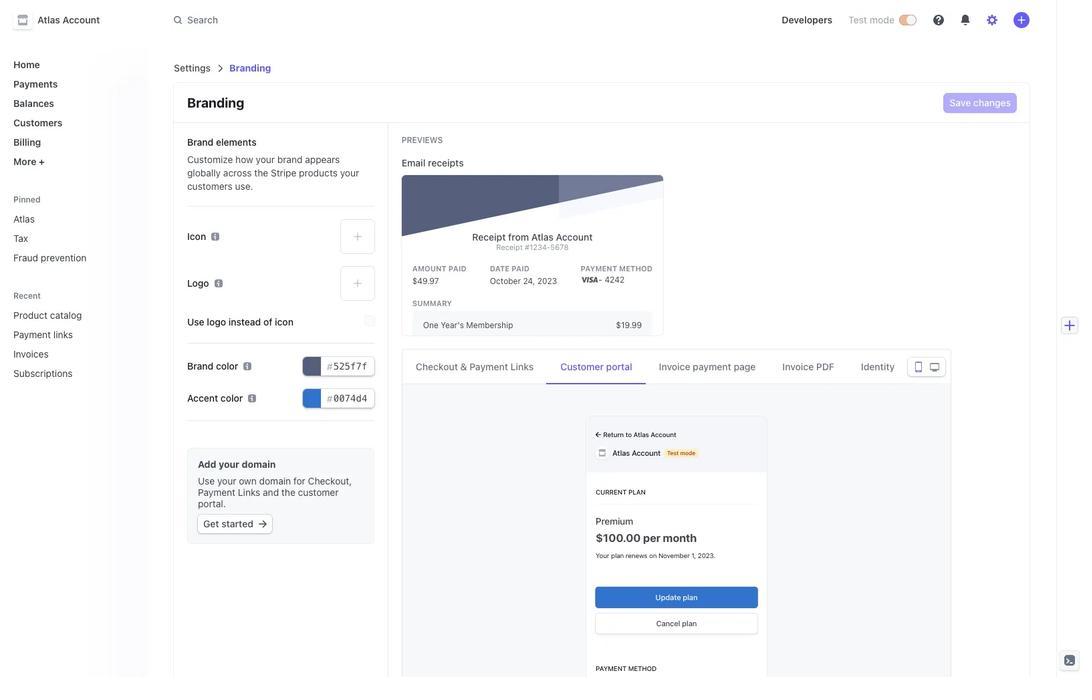 Task type: describe. For each thing, give the bounding box(es) containing it.
subscriptions
[[13, 368, 73, 379]]

october
[[490, 276, 521, 286]]

Search text field
[[166, 8, 543, 32]]

atlas account button
[[13, 11, 113, 29]]

plan for current
[[629, 488, 646, 496]]

icon
[[275, 316, 294, 328]]

tax
[[13, 233, 28, 244]]

0 vertical spatial use
[[187, 316, 204, 328]]

per
[[643, 532, 661, 545]]

receipt left from
[[472, 231, 506, 243]]

icon
[[187, 231, 206, 242]]

atlas account test mode
[[613, 449, 696, 457]]

customers
[[13, 117, 63, 128]]

5678
[[551, 243, 569, 251]]

billing link
[[8, 131, 136, 153]]

one year's membership
[[423, 320, 513, 330]]

checkout & payment links button
[[402, 350, 547, 385]]

invoices
[[13, 348, 49, 360]]

current plan
[[596, 488, 646, 496]]

page
[[734, 361, 756, 373]]

$49.97
[[413, 276, 439, 286]]

stripe
[[271, 167, 297, 179]]

test inside atlas account test mode
[[668, 450, 679, 457]]

tab list containing checkout & payment links
[[402, 350, 951, 385]]

more
[[13, 156, 36, 167]]

the inside the brand elements customize how your brand appears globally across the stripe products your customers use.
[[254, 167, 268, 179]]

plan for cancel
[[682, 620, 697, 628]]

1 vertical spatial payment method
[[596, 665, 657, 673]]

elements
[[216, 136, 257, 148]]

checkout,
[[308, 476, 352, 487]]

atlas for atlas account test mode
[[613, 449, 630, 457]]

settings
[[174, 62, 211, 74]]

cancel plan link
[[596, 614, 758, 634]]

update
[[656, 594, 681, 602]]

across
[[223, 167, 252, 179]]

fraud
[[13, 252, 38, 264]]

links inside button
[[511, 361, 534, 373]]

balances link
[[8, 92, 136, 114]]

fraud prevention link
[[8, 247, 136, 269]]

amount
[[413, 264, 447, 273]]

to
[[626, 430, 632, 438]]

4242
[[605, 275, 625, 285]]

premium
[[596, 516, 633, 527]]

developers link
[[777, 9, 838, 31]]

0 vertical spatial mode
[[870, 14, 895, 25]]

customer portal button
[[547, 350, 646, 385]]

product
[[13, 310, 48, 321]]

notifications image
[[960, 15, 971, 25]]

mode inside atlas account test mode
[[681, 450, 696, 457]]

premium $100.00 per month
[[596, 516, 697, 545]]

logo
[[187, 278, 209, 289]]

the inside the add your domain use your own domain for checkout, payment links and the customer portal.
[[282, 487, 296, 498]]

fraud prevention
[[13, 252, 87, 264]]

product catalog link
[[8, 304, 118, 326]]

&
[[461, 361, 467, 373]]

-
[[599, 275, 603, 285]]

1 horizontal spatial 2023
[[698, 552, 714, 560]]

customer
[[298, 487, 339, 498]]

0 vertical spatial test
[[849, 14, 868, 25]]

account inside atlas account button
[[63, 14, 100, 25]]

email receipts
[[402, 157, 464, 169]]

save changes button
[[945, 94, 1017, 112]]

customers
[[187, 181, 233, 192]]

receipt up the date
[[496, 243, 523, 251]]

payment inside checkout & payment links button
[[470, 361, 508, 373]]

balances
[[13, 98, 54, 109]]

date
[[490, 264, 510, 273]]

atlas for atlas account
[[37, 14, 60, 25]]

2023 inside date paid october 24, 2023
[[538, 276, 557, 286]]

use.
[[235, 181, 253, 192]]

identity button
[[848, 350, 908, 385]]

invoice pdf
[[783, 361, 835, 373]]

previews
[[402, 135, 443, 145]]

pinned
[[13, 195, 41, 205]]

receipt from atlas account receipt #1234-5678
[[472, 231, 593, 251]]

1 vertical spatial method
[[629, 665, 657, 673]]

Search search field
[[166, 8, 543, 32]]

developers
[[782, 14, 833, 25]]

account inside return to atlas account link
[[651, 430, 677, 438]]

#1234-
[[525, 243, 551, 251]]

payment inside payment links link
[[13, 329, 51, 340]]

home
[[13, 59, 40, 70]]

invoice pdf button
[[769, 350, 848, 385]]

invoice for invoice pdf
[[783, 361, 814, 373]]

brand color
[[187, 361, 238, 372]]

invoice for invoice payment page
[[659, 361, 691, 373]]

0 vertical spatial payment method
[[581, 264, 653, 273]]

search
[[187, 14, 218, 25]]

portal.
[[198, 498, 226, 510]]

one
[[423, 320, 439, 330]]

portal
[[606, 361, 633, 373]]

for
[[294, 476, 306, 487]]

customers link
[[8, 112, 136, 134]]

settings link
[[174, 62, 211, 74]]

settings image
[[987, 15, 998, 25]]

billing
[[13, 136, 41, 148]]

catalog
[[50, 310, 82, 321]]

1 vertical spatial domain
[[259, 476, 291, 487]]

atlas link
[[8, 208, 136, 230]]

0 vertical spatial domain
[[242, 459, 276, 470]]

invoice payment page button
[[646, 350, 769, 385]]

summary
[[413, 299, 452, 308]]

0 vertical spatial method
[[619, 264, 653, 273]]

update plan link
[[596, 588, 758, 608]]

and
[[263, 487, 279, 498]]

get
[[203, 518, 219, 530]]

prevention
[[41, 252, 87, 264]]

save
[[950, 97, 971, 108]]

logo
[[207, 316, 226, 328]]

tax link
[[8, 227, 136, 249]]



Task type: vqa. For each thing, say whether or not it's contained in the screenshot.
bottom "or"
no



Task type: locate. For each thing, give the bounding box(es) containing it.
your plan renews on november 1, 2023 .
[[596, 552, 716, 560]]

appears
[[305, 154, 340, 165]]

0 horizontal spatial links
[[238, 487, 260, 498]]

the right and
[[282, 487, 296, 498]]

links down membership
[[511, 361, 534, 373]]

1 horizontal spatial invoice
[[783, 361, 814, 373]]

2 brand from the top
[[187, 361, 214, 372]]

plan inside "link"
[[683, 594, 698, 602]]

1 paid from the left
[[449, 264, 467, 273]]

2023 right 1,
[[698, 552, 714, 560]]

2 invoice from the left
[[783, 361, 814, 373]]

paid
[[449, 264, 467, 273], [512, 264, 530, 273]]

accent
[[187, 393, 218, 404]]

payment
[[693, 361, 732, 373]]

method down cancel
[[629, 665, 657, 673]]

from
[[508, 231, 529, 243]]

get started link
[[198, 515, 272, 534]]

domain
[[242, 459, 276, 470], [259, 476, 291, 487]]

account up atlas account test mode on the right of page
[[651, 430, 677, 438]]

cancel
[[657, 620, 680, 628]]

on
[[649, 552, 657, 560]]

color for brand color
[[216, 361, 238, 372]]

test right developers
[[849, 14, 868, 25]]

your
[[256, 154, 275, 165], [340, 167, 359, 179], [219, 459, 240, 470], [217, 476, 236, 487]]

plan
[[629, 488, 646, 496], [611, 552, 624, 560], [683, 594, 698, 602], [682, 620, 697, 628]]

branding down settings link
[[187, 95, 244, 110]]

method
[[619, 264, 653, 273], [629, 665, 657, 673]]

paid up 24,
[[512, 264, 530, 273]]

customize
[[187, 154, 233, 165]]

None text field
[[303, 389, 374, 408]]

checkout & payment links
[[416, 361, 534, 373]]

domain up own
[[242, 459, 276, 470]]

account inside receipt from atlas account receipt #1234-5678
[[556, 231, 593, 243]]

1 horizontal spatial paid
[[512, 264, 530, 273]]

method up 4242
[[619, 264, 653, 273]]

0 horizontal spatial the
[[254, 167, 268, 179]]

current
[[596, 488, 627, 496]]

customer portal
[[561, 361, 633, 373]]

test down return to atlas account link
[[668, 450, 679, 457]]

1 vertical spatial the
[[282, 487, 296, 498]]

invoice left payment
[[659, 361, 691, 373]]

color right accent
[[221, 393, 243, 404]]

payments link
[[8, 73, 136, 95]]

paid for october
[[512, 264, 530, 273]]

product catalog
[[13, 310, 82, 321]]

plan for your
[[611, 552, 624, 560]]

email
[[402, 157, 426, 169]]

your
[[596, 552, 610, 560]]

payment method down cancel
[[596, 665, 657, 673]]

1 vertical spatial brand
[[187, 361, 214, 372]]

1 vertical spatial branding
[[187, 95, 244, 110]]

color up accent color on the bottom left of the page
[[216, 361, 238, 372]]

paid right amount
[[449, 264, 467, 273]]

2023
[[538, 276, 557, 286], [698, 552, 714, 560]]

plan right "your"
[[611, 552, 624, 560]]

changes
[[974, 97, 1011, 108]]

paid inside amount paid $49.97
[[449, 264, 467, 273]]

accent color
[[187, 393, 243, 404]]

brand for brand color
[[187, 361, 214, 372]]

1 horizontal spatial mode
[[870, 14, 895, 25]]

plan right cancel
[[682, 620, 697, 628]]

payment inside the add your domain use your own domain for checkout, payment links and the customer portal.
[[198, 487, 235, 498]]

invoice payment page
[[659, 361, 756, 373]]

links
[[53, 329, 73, 340]]

svg image
[[259, 520, 267, 528]]

payment
[[581, 264, 617, 273], [13, 329, 51, 340], [470, 361, 508, 373], [198, 487, 235, 498], [596, 665, 627, 673]]

1 vertical spatial color
[[221, 393, 243, 404]]

brand elements customize how your brand appears globally across the stripe products your customers use.
[[187, 136, 359, 192]]

invoice left pdf
[[783, 361, 814, 373]]

brand up customize
[[187, 136, 214, 148]]

0 horizontal spatial test
[[668, 450, 679, 457]]

atlas inside atlas account button
[[37, 14, 60, 25]]

mode
[[870, 14, 895, 25], [681, 450, 696, 457]]

paid inside date paid october 24, 2023
[[512, 264, 530, 273]]

2 paid from the left
[[512, 264, 530, 273]]

atlas account
[[37, 14, 100, 25]]

use left the logo
[[187, 316, 204, 328]]

brand inside the brand elements customize how your brand appears globally across the stripe products your customers use.
[[187, 136, 214, 148]]

membership
[[466, 320, 513, 330]]

payment method
[[581, 264, 653, 273], [596, 665, 657, 673]]

save changes
[[950, 97, 1011, 108]]

atlas right to
[[634, 430, 649, 438]]

recent
[[13, 291, 41, 301]]

1,
[[692, 552, 696, 560]]

customer
[[561, 361, 604, 373]]

atlas inside atlas link
[[13, 213, 35, 225]]

1 invoice from the left
[[659, 361, 691, 373]]

2023 right 24,
[[538, 276, 557, 286]]

date paid october 24, 2023
[[490, 264, 557, 286]]

amount paid $49.97
[[413, 264, 467, 286]]

links
[[511, 361, 534, 373], [238, 487, 260, 498]]

1 vertical spatial 2023
[[698, 552, 714, 560]]

color for accent color
[[221, 393, 243, 404]]

cancel plan
[[657, 620, 697, 628]]

recent element
[[0, 304, 147, 385]]

renews
[[626, 552, 648, 560]]

atlas right from
[[532, 231, 554, 243]]

your right add
[[219, 459, 240, 470]]

branding right settings
[[229, 62, 271, 74]]

payment links
[[13, 329, 73, 340]]

globally
[[187, 167, 221, 179]]

atlas inside receipt from atlas account receipt #1234-5678
[[532, 231, 554, 243]]

links left and
[[238, 487, 260, 498]]

pinned element
[[8, 208, 136, 269]]

paid for $49.97
[[449, 264, 467, 273]]

0 vertical spatial the
[[254, 167, 268, 179]]

0 horizontal spatial mode
[[681, 450, 696, 457]]

recent navigation links element
[[0, 290, 147, 385]]

get started
[[203, 518, 253, 530]]

the left stripe
[[254, 167, 268, 179]]

receipt
[[472, 231, 506, 243], [496, 243, 523, 251]]

return to atlas account link
[[596, 430, 699, 439]]

0 vertical spatial color
[[216, 361, 238, 372]]

brand
[[187, 136, 214, 148], [187, 361, 214, 372]]

links inside the add your domain use your own domain for checkout, payment links and the customer portal.
[[238, 487, 260, 498]]

24,
[[523, 276, 535, 286]]

your right "how"
[[256, 154, 275, 165]]

use inside the add your domain use your own domain for checkout, payment links and the customer portal.
[[198, 476, 215, 487]]

return
[[603, 430, 624, 438]]

add your domain use your own domain for checkout, payment links and the customer portal.
[[198, 459, 352, 510]]

None text field
[[303, 357, 374, 376]]

account up home link
[[63, 14, 100, 25]]

core navigation links element
[[8, 54, 136, 173]]

atlas down the pinned
[[13, 213, 35, 225]]

payment links link
[[8, 324, 118, 346]]

brand up accent
[[187, 361, 214, 372]]

mode down return to atlas account link
[[681, 450, 696, 457]]

identity
[[861, 361, 895, 373]]

0 horizontal spatial invoice
[[659, 361, 691, 373]]

1 brand from the top
[[187, 136, 214, 148]]

pinned navigation links element
[[8, 194, 136, 269]]

1 vertical spatial test
[[668, 450, 679, 457]]

month
[[663, 532, 697, 545]]

0 vertical spatial brand
[[187, 136, 214, 148]]

0 horizontal spatial paid
[[449, 264, 467, 273]]

atlas inside return to atlas account link
[[634, 430, 649, 438]]

0 vertical spatial links
[[511, 361, 534, 373]]

atlas up the "home"
[[37, 14, 60, 25]]

1 horizontal spatial the
[[282, 487, 296, 498]]

year's
[[441, 320, 464, 330]]

1 horizontal spatial links
[[511, 361, 534, 373]]

.
[[714, 552, 716, 560]]

domain left for at the left bottom
[[259, 476, 291, 487]]

november
[[659, 552, 690, 560]]

tab list
[[402, 350, 951, 385]]

update plan
[[656, 594, 698, 602]]

plan for update
[[683, 594, 698, 602]]

of
[[264, 316, 273, 328]]

your left own
[[217, 476, 236, 487]]

brand for brand elements customize how your brand appears globally across the stripe products your customers use.
[[187, 136, 214, 148]]

use down add
[[198, 476, 215, 487]]

visa image
[[581, 276, 599, 284]]

atlas down to
[[613, 449, 630, 457]]

account down return to atlas account link
[[632, 449, 661, 457]]

atlas for atlas
[[13, 213, 35, 225]]

0 vertical spatial branding
[[229, 62, 271, 74]]

return to atlas account
[[603, 430, 677, 438]]

plan right update
[[683, 594, 698, 602]]

1 vertical spatial mode
[[681, 450, 696, 457]]

- 4242
[[599, 275, 625, 285]]

your right products
[[340, 167, 359, 179]]

0 horizontal spatial 2023
[[538, 276, 557, 286]]

brand
[[277, 154, 303, 165]]

help image
[[934, 15, 944, 25]]

1 vertical spatial use
[[198, 476, 215, 487]]

+
[[39, 156, 45, 167]]

receipts
[[428, 157, 464, 169]]

home link
[[8, 54, 136, 76]]

products
[[299, 167, 338, 179]]

1 horizontal spatial test
[[849, 14, 868, 25]]

1 vertical spatial links
[[238, 487, 260, 498]]

payment method up 4242
[[581, 264, 653, 273]]

account right #1234-
[[556, 231, 593, 243]]

mode left help image
[[870, 14, 895, 25]]

0 vertical spatial 2023
[[538, 276, 557, 286]]

how
[[236, 154, 253, 165]]

plan right current
[[629, 488, 646, 496]]

checkout
[[416, 361, 458, 373]]

more +
[[13, 156, 45, 167]]



